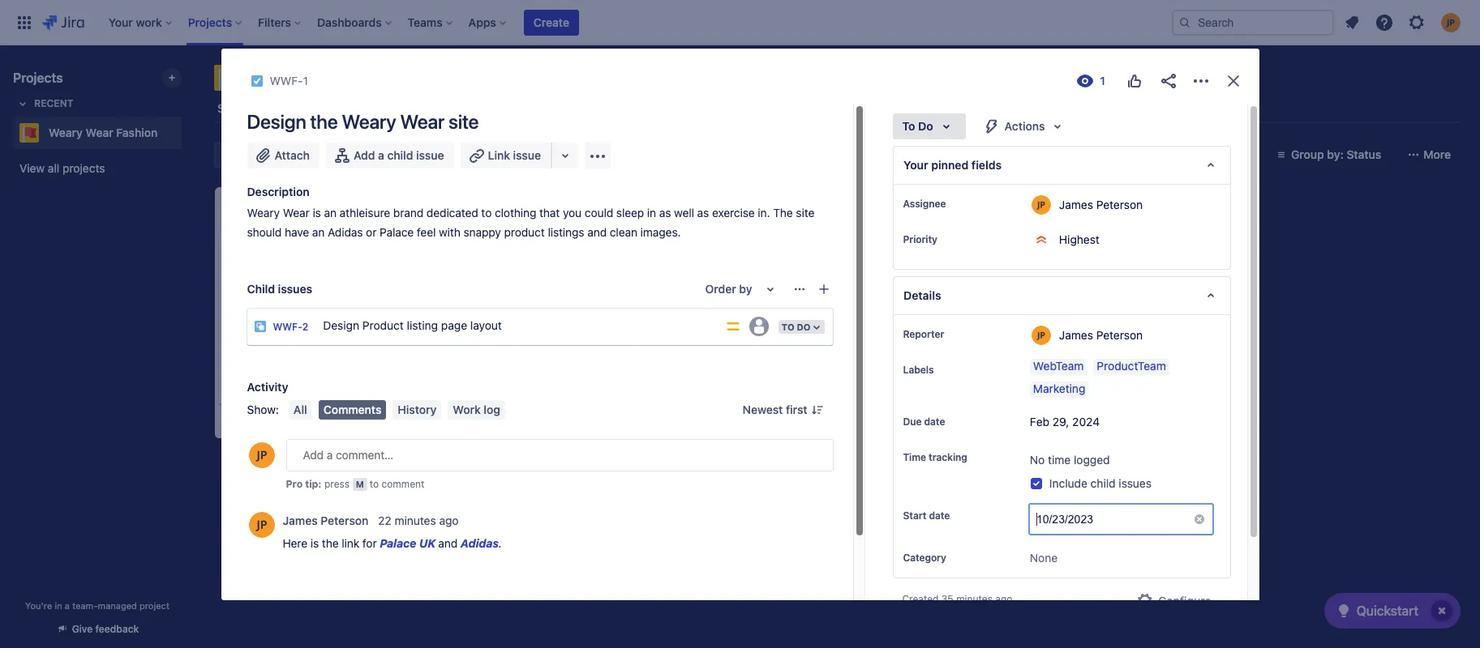 Task type: locate. For each thing, give the bounding box(es) containing it.
2 horizontal spatial do
[[918, 119, 933, 133]]

do down issue actions image
[[797, 322, 811, 332]]

22 minutes ago
[[378, 515, 459, 528]]

child down logged
[[1091, 477, 1116, 491]]

1 vertical spatial the
[[268, 243, 285, 256]]

0 horizontal spatial weary wear fashion
[[49, 126, 158, 140]]

james peterson up the link
[[283, 515, 369, 528]]

1 horizontal spatial issue
[[513, 148, 541, 162]]

child issues
[[247, 282, 312, 296]]

is inside description weary wear is an athleisure brand dedicated to clothing that you could sleep in as well as exercise in. the site should have an adidas or palace feel with snappy product listings and clean images.
[[313, 206, 321, 220]]

0 vertical spatial site
[[448, 110, 479, 133]]

m
[[355, 479, 364, 490]]

weary up should on the top of page
[[247, 206, 280, 220]]

site up link issue button
[[448, 110, 479, 133]]

0
[[537, 200, 544, 213], [729, 200, 737, 213], [251, 372, 258, 386]]

the left the link
[[322, 537, 339, 551]]

0 horizontal spatial fashion
[[116, 126, 158, 140]]

1 horizontal spatial in
[[647, 206, 656, 220]]

a left 'team-'
[[65, 601, 70, 612]]

35
[[942, 594, 954, 606]]

1 horizontal spatial create button
[[524, 9, 579, 35]]

your pinned fields element
[[893, 146, 1231, 185]]

images.
[[640, 225, 681, 239]]

wwf-1 link
[[270, 71, 308, 91], [248, 343, 283, 357]]

0 vertical spatial create
[[534, 15, 569, 29]]

weary up add
[[342, 110, 396, 133]]

adidas down copy link to comment icon on the bottom left of page
[[461, 537, 499, 551]]

quickstart button
[[1324, 594, 1461, 629]]

configure
[[1158, 595, 1211, 609]]

2 vertical spatial james peterson
[[283, 515, 369, 528]]

0 vertical spatial is
[[313, 206, 321, 220]]

to do down settings
[[902, 119, 933, 133]]

0 vertical spatial james
[[1059, 197, 1093, 211]]

issue
[[416, 148, 444, 162], [513, 148, 541, 162]]

1 horizontal spatial a
[[378, 148, 384, 162]]

for
[[362, 537, 377, 551]]

wwf-1
[[270, 74, 308, 88], [248, 344, 283, 356]]

vote options: no one has voted for this issue yet. image
[[1125, 71, 1144, 91]]

to do button up your on the top right of the page
[[893, 114, 966, 140]]

palace down brand
[[380, 225, 414, 239]]

date right start on the bottom of page
[[929, 510, 950, 523]]

palace uk link
[[380, 537, 436, 551]]

1 vertical spatial ago
[[995, 594, 1013, 606]]

work log button
[[448, 401, 505, 420]]

0 horizontal spatial adidas
[[328, 225, 363, 239]]

0 vertical spatial task image
[[250, 75, 263, 88]]

1 horizontal spatial fashion
[[355, 67, 423, 89]]

adidas left or
[[328, 225, 363, 239]]

product
[[362, 319, 404, 333]]

link issue
[[488, 148, 541, 162]]

feb inside "design the weary wear site" dialog
[[1030, 415, 1050, 429]]

0 vertical spatial ago
[[439, 515, 459, 528]]

1 horizontal spatial minutes
[[956, 594, 993, 606]]

0 vertical spatial design
[[247, 110, 306, 133]]

design right 2
[[323, 319, 359, 333]]

0 horizontal spatial site
[[354, 243, 373, 256]]

fashion
[[355, 67, 423, 89], [116, 126, 158, 140]]

0 vertical spatial and
[[587, 225, 607, 239]]

0 vertical spatial create button
[[524, 9, 579, 35]]

1 vertical spatial do
[[254, 201, 268, 212]]

0 vertical spatial adidas
[[328, 225, 363, 239]]

0 horizontal spatial and
[[438, 537, 458, 551]]

create inside primary element
[[534, 15, 569, 29]]

create button
[[524, 9, 579, 35], [215, 408, 434, 437]]

peterson up productteam on the bottom
[[1096, 328, 1143, 342]]

1 vertical spatial create
[[241, 415, 277, 429]]

to do 1
[[239, 200, 280, 213]]

activity
[[247, 380, 288, 394]]

date
[[924, 416, 945, 428], [929, 510, 950, 523]]

marketing link
[[1030, 382, 1089, 398]]

or
[[366, 225, 377, 239]]

Search field
[[1172, 9, 1334, 35]]

tab list containing board
[[204, 94, 1470, 123]]

to down settings
[[902, 119, 915, 133]]

webteam link
[[1030, 359, 1087, 376]]

site right the
[[796, 206, 815, 220]]

1 horizontal spatial to do button
[[893, 114, 966, 140]]

a right add
[[378, 148, 384, 162]]

progress
[[480, 201, 530, 212]]

newest first image
[[811, 404, 824, 417]]

peterson for details
[[1096, 328, 1143, 342]]

check image
[[1334, 602, 1353, 621]]

in right you're
[[55, 601, 62, 612]]

0 vertical spatial date
[[924, 416, 945, 428]]

weary down the have
[[288, 243, 321, 256]]

0 vertical spatial to do button
[[893, 114, 966, 140]]

1 vertical spatial date
[[929, 510, 950, 523]]

to do right 'unassigned' icon
[[782, 322, 811, 332]]

menu bar containing all
[[285, 401, 508, 420]]

2 palace from the top
[[380, 537, 416, 551]]

close image
[[1223, 71, 1243, 91]]

palace
[[380, 225, 414, 239], [380, 537, 416, 551]]

weary wear fashion up list
[[247, 67, 423, 89]]

wwf-
[[270, 74, 303, 88], [273, 321, 302, 333], [248, 344, 278, 356]]

to inside description weary wear is an athleisure brand dedicated to clothing that you could sleep in as well as exercise in. the site should have an adidas or palace feel with snappy product listings and clean images.
[[481, 206, 492, 220]]

0 horizontal spatial to do
[[782, 322, 811, 332]]

1 vertical spatial palace
[[380, 537, 416, 551]]

first
[[786, 403, 807, 417]]

1 inside "design the weary wear site" dialog
[[303, 74, 308, 88]]

and down the could
[[587, 225, 607, 239]]

weary wear fashion
[[247, 67, 423, 89], [49, 126, 158, 140]]

date right "due"
[[924, 416, 945, 428]]

1 issue from the left
[[416, 148, 444, 162]]

child left add people image
[[387, 148, 413, 162]]

date for due date
[[924, 416, 945, 428]]

issues right child
[[278, 282, 312, 296]]

wear up view all projects link
[[86, 126, 113, 140]]

minutes
[[395, 515, 436, 528], [956, 594, 993, 606]]

0 vertical spatial in
[[647, 206, 656, 220]]

in
[[468, 201, 478, 212]]

highest
[[1059, 233, 1100, 247]]

an left athleisure
[[324, 206, 337, 220]]

1 up board
[[303, 74, 308, 88]]

james peterson up productteam on the bottom
[[1059, 328, 1143, 342]]

1 vertical spatial site
[[796, 206, 815, 220]]

1 vertical spatial fashion
[[116, 126, 158, 140]]

1 vertical spatial weary wear fashion
[[49, 126, 158, 140]]

peterson up the link
[[321, 515, 369, 528]]

0 horizontal spatial task image
[[229, 344, 242, 357]]

here is the link for palace uk
[[283, 537, 436, 551]]

give feedback button
[[46, 616, 149, 643]]

feb 29, 2024
[[1030, 415, 1100, 429]]

time tracking
[[903, 452, 967, 464]]

site down or
[[354, 243, 373, 256]]

to right "m"
[[370, 478, 379, 491]]

jira image
[[42, 13, 84, 32], [42, 13, 84, 32]]

1 down description
[[275, 200, 280, 213]]

press
[[324, 478, 350, 491]]

wwf- left "copy link to issue" image
[[270, 74, 303, 88]]

child
[[247, 282, 275, 296]]

to right 'unassigned' icon
[[782, 322, 795, 332]]

1 vertical spatial to do
[[782, 322, 811, 332]]

share image
[[1159, 71, 1178, 91]]

order by
[[705, 282, 752, 296]]

logged
[[1074, 453, 1110, 467]]

to
[[481, 206, 492, 220], [370, 478, 379, 491]]

sleep
[[616, 206, 644, 220]]

feb right 29
[[259, 320, 276, 331]]

0 vertical spatial a
[[378, 148, 384, 162]]

1 vertical spatial in
[[55, 601, 62, 612]]

1 vertical spatial and
[[438, 537, 458, 551]]

your pinned fields
[[903, 158, 1001, 172]]

fashion up calendar
[[355, 67, 423, 89]]

profile image of james peterson image
[[249, 443, 275, 469]]

weary down recent
[[49, 126, 83, 140]]

0 vertical spatial child
[[387, 148, 413, 162]]

ago left copy link to comment icon on the bottom left of page
[[439, 515, 459, 528]]

2 horizontal spatial to
[[902, 119, 915, 133]]

minutes up 'palace uk' link at left
[[395, 515, 436, 528]]

1 horizontal spatial weary wear fashion
[[247, 67, 423, 89]]

wwf- down the "issue type: sub-task" image
[[248, 344, 278, 356]]

order by button
[[696, 277, 790, 302]]

due date
[[903, 416, 945, 428]]

an right the have
[[312, 225, 325, 239]]

weary wear fashion up view all projects link
[[49, 126, 158, 140]]

clothing
[[495, 206, 536, 220]]

issues right include
[[1119, 477, 1152, 491]]

1 down wwf-2
[[278, 344, 283, 356]]

0 vertical spatial james peterson
[[1059, 197, 1143, 211]]

1 horizontal spatial to
[[782, 322, 795, 332]]

in up the images.
[[647, 206, 656, 220]]

1 vertical spatial to
[[370, 478, 379, 491]]

feel
[[417, 225, 436, 239]]

do down description
[[254, 201, 268, 212]]

1 vertical spatial design
[[229, 243, 265, 256]]

1 horizontal spatial task image
[[250, 75, 263, 88]]

have
[[285, 225, 309, 239]]

in inside description weary wear is an athleisure brand dedicated to clothing that you could sleep in as well as exercise in. the site should have an adidas or palace feel with snappy product listings and clean images.
[[647, 206, 656, 220]]

webteam
[[1033, 359, 1084, 373]]

2 vertical spatial site
[[354, 243, 373, 256]]

fashion up view all projects link
[[116, 126, 158, 140]]

0 horizontal spatial create
[[241, 415, 277, 429]]

1 vertical spatial a
[[65, 601, 70, 612]]

wear up the have
[[283, 206, 310, 220]]

is right here
[[311, 537, 319, 551]]

to do button
[[893, 114, 966, 140], [777, 319, 826, 336]]

2 issue from the left
[[513, 148, 541, 162]]

1 vertical spatial design the weary wear site
[[229, 243, 373, 256]]

do
[[918, 119, 933, 133], [254, 201, 268, 212], [797, 322, 811, 332]]

0 vertical spatial the
[[310, 110, 338, 133]]

james up webteam
[[1059, 328, 1093, 342]]

feb left 29,
[[1030, 415, 1050, 429]]

james peterson
[[1059, 197, 1143, 211], [1059, 328, 1143, 342], [283, 515, 369, 528]]

1 horizontal spatial as
[[697, 206, 709, 220]]

listings
[[548, 225, 584, 239]]

no
[[1030, 453, 1045, 467]]

start
[[903, 510, 926, 523]]

as left well
[[659, 206, 671, 220]]

due
[[903, 416, 922, 428]]

as
[[659, 206, 671, 220], [697, 206, 709, 220]]

0 vertical spatial design the weary wear site
[[247, 110, 479, 133]]

1 horizontal spatial site
[[448, 110, 479, 133]]

james peterson image
[[381, 142, 407, 168]]

0 horizontal spatial do
[[254, 201, 268, 212]]

29 feb
[[245, 320, 276, 331]]

0 right "clothing"
[[537, 200, 544, 213]]

0 vertical spatial feb
[[259, 320, 276, 331]]

ago right 35
[[995, 594, 1013, 606]]

design down should on the top of page
[[229, 243, 265, 256]]

2 vertical spatial peterson
[[321, 515, 369, 528]]

Search board text field
[[216, 144, 339, 166]]

0 right done
[[729, 200, 737, 213]]

0 vertical spatial minutes
[[395, 515, 436, 528]]

0 up show:
[[251, 372, 258, 386]]

wwf- right the "issue type: sub-task" image
[[273, 321, 302, 333]]

wwf-2
[[273, 321, 308, 333]]

29 february 2024 image
[[232, 320, 245, 333], [232, 320, 245, 333]]

task image
[[250, 75, 263, 88], [229, 344, 242, 357]]

issue inside 'button'
[[416, 148, 444, 162]]

well
[[674, 206, 694, 220]]

history button
[[393, 401, 442, 420]]

wwf-1 down the "issue type: sub-task" image
[[248, 344, 283, 356]]

in.
[[758, 206, 770, 220]]

copy link to comment image
[[462, 514, 475, 527]]

peterson up highest
[[1096, 197, 1143, 211]]

to right in
[[481, 206, 492, 220]]

work log
[[453, 403, 500, 417]]

1 vertical spatial wwf-1 link
[[248, 343, 283, 357]]

settings
[[867, 101, 911, 115]]

issues
[[278, 282, 312, 296], [1119, 477, 1152, 491]]

0 horizontal spatial ago
[[439, 515, 459, 528]]

1 horizontal spatial to do
[[902, 119, 933, 133]]

done 0
[[697, 200, 737, 213]]

the left list
[[310, 110, 338, 133]]

design
[[247, 110, 306, 133], [229, 243, 265, 256], [323, 319, 359, 333]]

0 vertical spatial an
[[324, 206, 337, 220]]

0 horizontal spatial issues
[[278, 282, 312, 296]]

adidas inside description weary wear is an athleisure brand dedicated to clothing that you could sleep in as well as exercise in. the site should have an adidas or palace feel with snappy product listings and clean images.
[[328, 225, 363, 239]]

timeline link
[[443, 94, 494, 123]]

comments
[[323, 403, 382, 417]]

in progress 0
[[468, 200, 544, 213]]

wwf-1 up board
[[270, 74, 308, 88]]

james peterson up highest
[[1059, 197, 1143, 211]]

design up search board text field at top
[[247, 110, 306, 133]]

wwf-1 link up board
[[270, 71, 308, 91]]

0 / 1
[[251, 372, 267, 386]]

1 vertical spatial feb
[[1030, 415, 1050, 429]]

an
[[324, 206, 337, 220], [312, 225, 325, 239]]

0 vertical spatial to
[[902, 119, 915, 133]]

1 palace from the top
[[380, 225, 414, 239]]

0 vertical spatial peterson
[[1096, 197, 1143, 211]]

add app image
[[588, 146, 608, 166]]

here
[[283, 537, 308, 551]]

calendar link
[[375, 94, 430, 123]]

design the weary wear site down the have
[[229, 243, 373, 256]]

minutes right 35
[[956, 594, 993, 606]]

tab list
[[204, 94, 1470, 123]]

listing
[[407, 319, 438, 333]]

james up highest
[[1059, 197, 1093, 211]]

1 vertical spatial peterson
[[1096, 328, 1143, 342]]

feb
[[259, 320, 276, 331], [1030, 415, 1050, 429]]

1
[[303, 74, 308, 88], [275, 200, 280, 213], [278, 344, 283, 356], [262, 372, 267, 386]]

issue right james peterson icon
[[416, 148, 444, 162]]

1 vertical spatial to
[[239, 201, 252, 212]]

2 vertical spatial design
[[323, 319, 359, 333]]

to do button down issue actions image
[[777, 319, 826, 336]]

1 horizontal spatial to
[[481, 206, 492, 220]]

0 vertical spatial weary wear fashion
[[247, 67, 423, 89]]

1 vertical spatial create button
[[215, 408, 434, 437]]

menu bar
[[285, 401, 508, 420]]

projects
[[62, 161, 105, 175]]

project
[[139, 601, 169, 612]]

1 vertical spatial adidas
[[461, 537, 499, 551]]

issue right 'link'
[[513, 148, 541, 162]]

james up here
[[283, 515, 318, 528]]

0 vertical spatial palace
[[380, 225, 414, 239]]

labels
[[903, 364, 934, 376]]

design the weary wear site
[[247, 110, 479, 133], [229, 243, 373, 256]]

menu bar inside "design the weary wear site" dialog
[[285, 401, 508, 420]]

and right uk
[[438, 537, 458, 551]]

do up your on the top right of the page
[[918, 119, 933, 133]]

0 vertical spatial issues
[[278, 282, 312, 296]]

the down should on the top of page
[[268, 243, 285, 256]]

palace down 22 at left bottom
[[380, 537, 416, 551]]

issue actions image
[[793, 283, 806, 296]]

2 vertical spatial do
[[797, 322, 811, 332]]

2 horizontal spatial site
[[796, 206, 815, 220]]

to up should on the top of page
[[239, 201, 252, 212]]

is left athleisure
[[313, 206, 321, 220]]

wwf-1 link down the "issue type: sub-task" image
[[248, 343, 283, 357]]

as right well
[[697, 206, 709, 220]]

design the weary wear site up add
[[247, 110, 479, 133]]



Task type: vqa. For each thing, say whether or not it's contained in the screenshot.
the brand on the top of page
yes



Task type: describe. For each thing, give the bounding box(es) containing it.
and inside description weary wear is an athleisure brand dedicated to clothing that you could sleep in as well as exercise in. the site should have an adidas or palace feel with snappy product listings and clean images.
[[587, 225, 607, 239]]

10/23/2023
[[1036, 514, 1093, 527]]

1 vertical spatial wwf-
[[273, 321, 302, 333]]

0 vertical spatial fashion
[[355, 67, 423, 89]]

project settings
[[826, 101, 911, 115]]

brand
[[393, 206, 424, 220]]

child inside 'button'
[[387, 148, 413, 162]]

Add a comment… field
[[286, 440, 833, 472]]

a inside 'button'
[[378, 148, 384, 162]]

2 vertical spatial the
[[322, 537, 339, 551]]

weary left "copy link to issue" image
[[247, 67, 302, 89]]

site inside description weary wear is an athleisure brand dedicated to clothing that you could sleep in as well as exercise in. the site should have an adidas or palace feel with snappy product listings and clean images.
[[796, 206, 815, 220]]

james for your pinned fields
[[1059, 197, 1093, 211]]

details element
[[893, 277, 1231, 315]]

all
[[294, 403, 307, 417]]

product
[[504, 225, 545, 239]]

2 vertical spatial wwf-
[[248, 344, 278, 356]]

wear inside description weary wear is an athleisure brand dedicated to clothing that you could sleep in as well as exercise in. the site should have an adidas or palace feel with snappy product listings and clean images.
[[283, 206, 310, 220]]

james peterson for details
[[1059, 328, 1143, 342]]

clear image
[[1193, 514, 1206, 527]]

feedback
[[95, 624, 139, 636]]

all
[[48, 161, 59, 175]]

1 vertical spatial is
[[311, 537, 319, 551]]

1 vertical spatial minutes
[[956, 594, 993, 606]]

james peterson image
[[399, 341, 419, 360]]

highest image
[[381, 344, 394, 357]]

all button
[[289, 401, 312, 420]]

create child image
[[817, 283, 830, 296]]

create banner
[[0, 0, 1480, 45]]

list
[[339, 101, 359, 115]]

design the weary wear site dialog
[[221, 49, 1259, 649]]

design the weary wear site inside dialog
[[247, 110, 479, 133]]

issue type: sub-task image
[[253, 320, 266, 333]]

1 vertical spatial wwf-1
[[248, 344, 283, 356]]

newest
[[743, 403, 783, 417]]

you
[[563, 206, 582, 220]]

summary link
[[214, 94, 272, 123]]

link
[[342, 537, 359, 551]]

1 vertical spatial an
[[312, 225, 325, 239]]

unassigned image
[[749, 317, 769, 337]]

search image
[[1178, 16, 1191, 29]]

add
[[354, 148, 375, 162]]

tip:
[[305, 478, 322, 491]]

.
[[499, 537, 502, 551]]

do inside to do 1
[[254, 201, 268, 212]]

dismiss quickstart image
[[1429, 599, 1455, 625]]

snappy
[[463, 225, 501, 239]]

29
[[245, 320, 257, 331]]

wwf-1 inside "design the weary wear site" dialog
[[270, 74, 308, 88]]

actions image
[[1191, 71, 1210, 91]]

actions
[[1005, 119, 1045, 133]]

wwf-2 link
[[273, 321, 308, 333]]

add people image
[[417, 145, 436, 165]]

design inside design product listing page layout link
[[323, 319, 359, 333]]

done
[[697, 201, 723, 212]]

adidas link
[[461, 537, 499, 551]]

reporter
[[903, 328, 944, 341]]

0 vertical spatial do
[[918, 119, 933, 133]]

team-
[[72, 601, 98, 612]]

fields
[[971, 158, 1001, 172]]

2 horizontal spatial 0
[[729, 200, 737, 213]]

2 as from the left
[[697, 206, 709, 220]]

none
[[1030, 552, 1058, 566]]

and adidas .
[[438, 537, 502, 551]]

0 horizontal spatial 0
[[251, 372, 258, 386]]

newest first button
[[733, 401, 833, 420]]

2 vertical spatial to
[[782, 322, 795, 332]]

view all projects link
[[13, 154, 182, 183]]

list link
[[336, 94, 362, 123]]

view all projects
[[19, 161, 105, 175]]

pro tip: press m to comment
[[286, 478, 424, 491]]

give feedback
[[72, 624, 139, 636]]

peterson for your pinned fields
[[1096, 197, 1143, 211]]

0 horizontal spatial a
[[65, 601, 70, 612]]

clean
[[610, 225, 637, 239]]

could
[[585, 206, 613, 220]]

you're in a team-managed project
[[25, 601, 169, 612]]

copy link to issue image
[[305, 74, 318, 87]]

board
[[288, 101, 320, 115]]

22
[[378, 515, 391, 528]]

james for details
[[1059, 328, 1093, 342]]

priority: medium image
[[725, 319, 741, 335]]

weary inside description weary wear is an athleisure brand dedicated to clothing that you could sleep in as well as exercise in. the site should have an adidas or palace feel with snappy product listings and clean images.
[[247, 206, 280, 220]]

wear down athleisure
[[324, 243, 351, 256]]

link web pages and more image
[[556, 146, 575, 165]]

with
[[439, 225, 460, 239]]

dedicated
[[427, 206, 478, 220]]

0 horizontal spatial minutes
[[395, 515, 436, 528]]

create button inside primary element
[[524, 9, 579, 35]]

log
[[484, 403, 500, 417]]

should
[[247, 225, 282, 239]]

0 horizontal spatial create button
[[215, 408, 434, 437]]

0 horizontal spatial in
[[55, 601, 62, 612]]

0 horizontal spatial feb
[[259, 320, 276, 331]]

start date
[[903, 510, 950, 523]]

comment
[[382, 478, 424, 491]]

/
[[258, 372, 262, 386]]

attach
[[275, 148, 310, 162]]

0 horizontal spatial to
[[370, 478, 379, 491]]

1 horizontal spatial child
[[1091, 477, 1116, 491]]

design product listing page layout link
[[316, 311, 718, 343]]

time tracking pin to top image
[[971, 452, 984, 465]]

quickstart
[[1357, 604, 1419, 619]]

the
[[773, 206, 793, 220]]

pinned
[[931, 158, 968, 172]]

details
[[903, 289, 941, 303]]

your
[[903, 158, 928, 172]]

productteam
[[1097, 359, 1166, 373]]

primary element
[[10, 0, 1172, 45]]

category
[[903, 553, 946, 565]]

reporter pin to top image
[[948, 328, 961, 341]]

0 vertical spatial wwf-
[[270, 74, 303, 88]]

timeline
[[446, 101, 491, 115]]

recent
[[34, 97, 73, 109]]

tracking
[[929, 452, 967, 464]]

add a child issue button
[[326, 143, 454, 169]]

give
[[72, 624, 93, 636]]

history
[[398, 403, 437, 417]]

1 vertical spatial issues
[[1119, 477, 1152, 491]]

0 vertical spatial to do
[[902, 119, 933, 133]]

2 vertical spatial james
[[283, 515, 318, 528]]

1 as from the left
[[659, 206, 671, 220]]

weary wear fashion link
[[13, 117, 175, 149]]

attach button
[[247, 143, 320, 169]]

link issue button
[[460, 143, 552, 169]]

priority unpin image
[[941, 234, 954, 247]]

palace inside description weary wear is an athleisure brand dedicated to clothing that you could sleep in as well as exercise in. the site should have an adidas or palace feel with snappy product listings and clean images.
[[380, 225, 414, 239]]

assignee
[[903, 198, 946, 210]]

you're
[[25, 601, 52, 612]]

0 vertical spatial wwf-1 link
[[270, 71, 308, 91]]

work
[[453, 403, 481, 417]]

view
[[19, 161, 45, 175]]

pro
[[286, 478, 303, 491]]

1 up show:
[[262, 372, 267, 386]]

include child issues
[[1049, 477, 1152, 491]]

issue inside button
[[513, 148, 541, 162]]

date for start date
[[929, 510, 950, 523]]

exercise
[[712, 206, 755, 220]]

1 horizontal spatial 0
[[537, 200, 544, 213]]

2024
[[1072, 415, 1100, 429]]

create column image
[[908, 194, 927, 213]]

wear up list
[[306, 67, 351, 89]]

0 horizontal spatial to do button
[[777, 319, 826, 336]]

wear up add people image
[[400, 110, 444, 133]]

description weary wear is an athleisure brand dedicated to clothing that you could sleep in as well as exercise in. the site should have an adidas or palace feel with snappy product listings and clean images.
[[247, 185, 818, 239]]

summary
[[217, 101, 268, 115]]

order
[[705, 282, 736, 296]]

productteam link
[[1094, 359, 1169, 376]]

to inside to do 1
[[239, 201, 252, 212]]

collapse recent projects image
[[13, 94, 32, 114]]

1 horizontal spatial do
[[797, 322, 811, 332]]

james peterson for your pinned fields
[[1059, 197, 1143, 211]]



